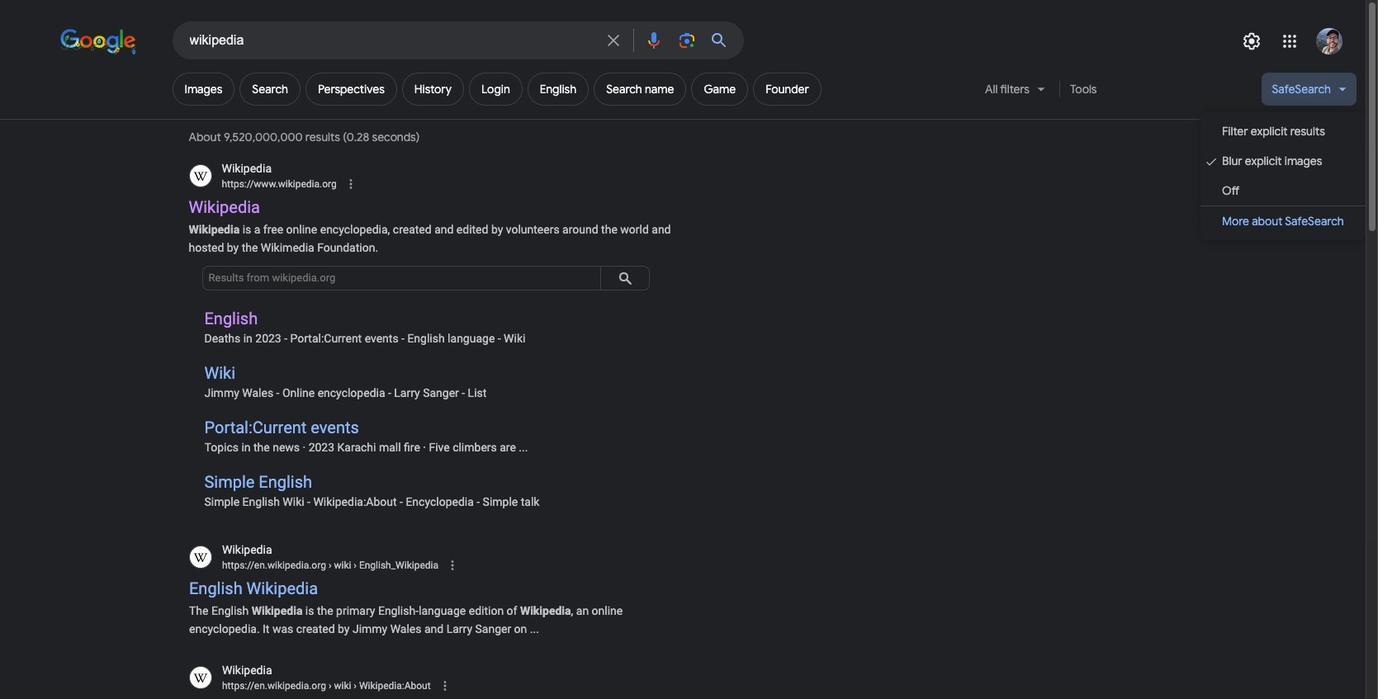 Task type: describe. For each thing, give the bounding box(es) containing it.
around
[[563, 223, 598, 236]]

search name link
[[594, 73, 687, 106]]

wikipedia inside wikipedia https://en.wikipedia.org › wiki › wikipedia:about
[[222, 664, 272, 678]]

simple english simple english wiki - wikipedia:about - encyclopedia - simple talk
[[204, 473, 540, 509]]

founder
[[766, 82, 809, 97]]

foundation.
[[317, 241, 378, 254]]

filters
[[1000, 82, 1030, 97]]

search name
[[606, 82, 674, 97]]

all filters
[[985, 82, 1030, 97]]

,
[[571, 604, 573, 617]]

english up deaths
[[204, 309, 258, 329]]

simple left "talk"
[[483, 496, 518, 509]]

a
[[254, 223, 260, 236]]

in inside portal:current events topics in the news · 2023 karachi mall fire · five climbers are ...
[[242, 441, 251, 454]]

wiki inside english deaths in 2023 - portal:current events - english language - wiki
[[504, 332, 526, 345]]

more about safesearch link
[[1201, 206, 1366, 236]]

tools button
[[1063, 73, 1105, 106]]

the
[[189, 604, 208, 617]]

jimmy inside , an online encyclopedia. it was created by jimmy wales and larry sanger on ...
[[352, 622, 387, 635]]

it
[[262, 622, 269, 635]]

sanger -
[[423, 386, 465, 400]]

the english wikipedia is the primary english-language edition of wikipedia
[[189, 604, 571, 617]]

are
[[500, 441, 516, 454]]

wikipedia https://www.wikipedia.org
[[222, 162, 337, 190]]

is a free online encyclopedia, created and edited by volunteers around the world and hosted by the wikimedia foundation.
[[189, 223, 671, 254]]

the left world
[[601, 223, 618, 236]]

perspectives link
[[306, 73, 397, 106]]

all filters button
[[975, 73, 1057, 112]]

english_wikipedia
[[359, 560, 438, 571]]

login link
[[469, 73, 523, 106]]

english up the on the bottom of the page
[[189, 578, 242, 598]]

encyclopedia,
[[320, 223, 390, 236]]

9,520,000,000
[[224, 130, 303, 145]]

safesearch inside dropdown button
[[1272, 82, 1331, 97]]

wikimedia
[[261, 241, 314, 254]]

hosted
[[189, 241, 224, 254]]

wikipedia:about -
[[313, 496, 403, 509]]

english right events -
[[407, 332, 445, 345]]

online inside , an online encyclopedia. it was created by jimmy wales and larry sanger on ...
[[591, 604, 623, 617]]

english wikipedia
[[189, 578, 318, 598]]

search for search
[[252, 82, 288, 97]]

climbers
[[453, 441, 497, 454]]

safesearch button
[[1262, 73, 1357, 113]]

search link
[[240, 73, 301, 106]]

about
[[1252, 214, 1283, 229]]

list
[[468, 386, 487, 400]]

tools
[[1070, 82, 1097, 97]]

more
[[1222, 214, 1250, 229]]

mall
[[379, 441, 401, 454]]

all
[[985, 82, 998, 97]]

events
[[311, 418, 359, 438]]

blur
[[1222, 154, 1243, 168]]

edited
[[457, 223, 488, 236]]

more about safesearch
[[1222, 214, 1344, 229]]

portal:current events topics in the news · 2023 karachi mall fire · five climbers are ...
[[204, 418, 528, 454]]

0 vertical spatial by
[[491, 223, 503, 236]]

wikipedia inside wikipedia https://en.wikipedia.org › wiki › english_wikipedia
[[222, 543, 272, 556]]

world
[[620, 223, 649, 236]]

search for search name
[[606, 82, 642, 97]]

search by image image
[[677, 31, 697, 50]]

...
[[519, 441, 528, 454]]

wiki jimmy wales - online encyclopedia - larry sanger - list
[[204, 363, 487, 400]]

login
[[482, 82, 510, 97]]

larry inside , an online encyclopedia. it was created by jimmy wales and larry sanger on ...
[[446, 622, 472, 635]]

, an online encyclopedia. it was created by jimmy wales and larry sanger on ...
[[189, 604, 623, 635]]

perspectives
[[318, 82, 385, 97]]

wiki link
[[204, 363, 235, 383]]

encyclopedia -
[[318, 386, 391, 400]]

images
[[1285, 154, 1323, 168]]

encyclopedia -
[[406, 496, 480, 509]]

filter explicit results
[[1222, 124, 1325, 139]]

1 horizontal spatial english link
[[528, 73, 589, 106]]

name
[[645, 82, 674, 97]]

none text field the › wiki › english_wikipedia
[[222, 558, 438, 573]]

0 horizontal spatial by
[[227, 241, 239, 254]]

off
[[1222, 183, 1240, 198]]

the left primary
[[317, 604, 333, 617]]

language
[[418, 604, 466, 617]]

created inside is a free online encyclopedia, created and edited by volunteers around the world and hosted by the wikimedia foundation.
[[393, 223, 432, 236]]

primary
[[336, 604, 375, 617]]

portal:current events link
[[204, 418, 359, 438]]

the inside portal:current events topics in the news · 2023 karachi mall fire · five climbers are ...
[[254, 441, 270, 454]]

filter
[[1222, 124, 1248, 139]]

fire
[[404, 441, 420, 454]]

language -
[[448, 332, 501, 345]]

is inside is a free online encyclopedia, created and edited by volunteers around the world and hosted by the wikimedia foundation.
[[243, 223, 251, 236]]

game link
[[692, 73, 748, 106]]

wikipedia inside wikipedia https://www.wikipedia.org
[[222, 162, 272, 175]]

Search search field
[[190, 31, 593, 52]]

› wiki › English_Wikipedia text field
[[326, 560, 438, 571]]

encyclopedia.
[[189, 622, 259, 635]]

blur explicit images link
[[1201, 146, 1366, 176]]



Task type: locate. For each thing, give the bounding box(es) containing it.
english link up deaths
[[204, 309, 258, 329]]

1 vertical spatial explicit
[[1245, 154, 1282, 168]]

1 vertical spatial is
[[305, 604, 314, 617]]

larry
[[394, 386, 420, 400], [446, 622, 472, 635]]

1 vertical spatial wiki
[[204, 363, 235, 383]]

2023
[[309, 441, 335, 454]]

wiki inside wikipedia https://en.wikipedia.org › wiki › english_wikipedia
[[334, 560, 351, 571]]

is left 'a' at the top left of the page
[[243, 223, 251, 236]]

jimmy down wiki link
[[204, 386, 239, 400]]

history link
[[402, 73, 464, 106]]

online
[[282, 386, 315, 400]]

simple down topics
[[204, 473, 255, 493]]

0 horizontal spatial online
[[286, 223, 317, 236]]

five
[[429, 441, 450, 454]]

1 vertical spatial portal:current
[[204, 418, 307, 438]]

portal:current down wales -
[[204, 418, 307, 438]]

images
[[185, 82, 222, 97]]

2 wiki from the top
[[334, 681, 351, 692]]

created up results from wikipedia.org text field
[[393, 223, 432, 236]]

wiki left wikipedia:about
[[334, 681, 351, 692]]

· right fire
[[423, 441, 426, 454]]

portal:current inside english deaths in 2023 - portal:current events - english language - wiki
[[290, 332, 362, 345]]

1 none text field from the top
[[222, 558, 438, 573]]

results inside 'menu'
[[1291, 124, 1325, 139]]

1 vertical spatial online
[[591, 604, 623, 617]]

0 vertical spatial larry
[[394, 386, 420, 400]]

wiki inside wikipedia https://en.wikipedia.org › wiki › wikipedia:about
[[334, 681, 351, 692]]

larry down language
[[446, 622, 472, 635]]

https://en.wikipedia.org down the it
[[222, 681, 326, 692]]

0 horizontal spatial larry
[[394, 386, 420, 400]]

in right topics
[[242, 441, 251, 454]]

wiki for wikipedia https://en.wikipedia.org › wiki › english_wikipedia
[[334, 560, 351, 571]]

· left 2023
[[303, 441, 306, 454]]

1 search from the left
[[252, 82, 288, 97]]

0 vertical spatial none text field
[[222, 558, 438, 573]]

explicit for filter
[[1251, 124, 1288, 139]]

1 vertical spatial jimmy
[[352, 622, 387, 635]]

search icon image
[[612, 266, 637, 291]]

english deaths in 2023 - portal:current events - english language - wiki
[[204, 309, 526, 345]]

1 horizontal spatial search
[[606, 82, 642, 97]]

1 horizontal spatial larry
[[446, 622, 472, 635]]

1 wiki from the top
[[334, 560, 351, 571]]

2 none text field from the top
[[222, 679, 430, 694]]

(0.28
[[343, 130, 369, 145]]

1 horizontal spatial ·
[[423, 441, 426, 454]]

https://www.wikipedia.org
[[222, 178, 337, 190]]

0 horizontal spatial ·
[[303, 441, 306, 454]]

created right "was"
[[296, 622, 335, 635]]

1 horizontal spatial online
[[591, 604, 623, 617]]

news
[[273, 441, 300, 454]]

about 9,520,000,000 results (0.28 seconds)
[[189, 130, 422, 145]]

0 horizontal spatial created
[[296, 622, 335, 635]]

none text field up primary
[[222, 558, 438, 573]]

jimmy inside the wiki jimmy wales - online encyclopedia - larry sanger - list
[[204, 386, 239, 400]]

sanger
[[475, 622, 511, 635]]

https://en.wikipedia.org for wikipedia https://en.wikipedia.org › wiki › wikipedia:about
[[222, 681, 326, 692]]

online inside is a free online encyclopedia, created and edited by volunteers around the world and hosted by the wikimedia foundation.
[[286, 223, 317, 236]]

1 horizontal spatial by
[[337, 622, 349, 635]]

explicit up blur explicit images
[[1251, 124, 1288, 139]]

images link
[[172, 73, 235, 106]]

english up encyclopedia.
[[211, 604, 248, 617]]

0 vertical spatial https://en.wikipedia.org
[[222, 560, 326, 571]]

game
[[704, 82, 736, 97]]

https://en.wikipedia.org
[[222, 560, 326, 571], [222, 681, 326, 692]]

edition
[[468, 604, 503, 617]]

0 horizontal spatial wiki
[[204, 363, 235, 383]]

› wiki › Wikipedia:About text field
[[326, 681, 430, 692]]

1 horizontal spatial results
[[1291, 124, 1325, 139]]

created
[[393, 223, 432, 236], [296, 622, 335, 635]]

topics
[[204, 441, 239, 454]]

and inside , an online encyclopedia. it was created by jimmy wales and larry sanger on ...
[[424, 622, 443, 635]]

1 horizontal spatial wiki
[[504, 332, 526, 345]]

1 horizontal spatial jimmy
[[352, 622, 387, 635]]

1 vertical spatial wiki
[[334, 681, 351, 692]]

online
[[286, 223, 317, 236], [591, 604, 623, 617]]

https://en.wikipedia.org up english wikipedia
[[222, 560, 326, 571]]

larry inside the wiki jimmy wales - online encyclopedia - larry sanger - list
[[394, 386, 420, 400]]

wikipedia
[[222, 162, 272, 175], [189, 197, 260, 217], [189, 223, 240, 236], [222, 543, 272, 556], [246, 578, 318, 598], [251, 604, 302, 617], [520, 604, 571, 617], [222, 664, 272, 678]]

wikipedia https://en.wikipedia.org › wiki › english_wikipedia
[[222, 543, 438, 571]]

english link right login
[[528, 73, 589, 106]]

history
[[414, 82, 452, 97]]

results up images
[[1291, 124, 1325, 139]]

0 vertical spatial safesearch
[[1272, 82, 1331, 97]]

in
[[243, 332, 253, 345], [242, 441, 251, 454]]

of
[[506, 604, 517, 617]]

in left '2023 -'
[[243, 332, 253, 345]]

talk
[[521, 496, 540, 509]]

online up wikimedia at left
[[286, 223, 317, 236]]

simple english link
[[204, 473, 312, 493]]

search
[[252, 82, 288, 97], [606, 82, 642, 97]]

was
[[272, 622, 293, 635]]

›
[[328, 560, 331, 571], [353, 560, 356, 571], [328, 681, 331, 692], [353, 681, 356, 692]]

seasonal holidays 2023 image
[[60, 28, 136, 55]]

0 vertical spatial jimmy
[[204, 386, 239, 400]]

the
[[601, 223, 618, 236], [242, 241, 258, 254], [254, 441, 270, 454], [317, 604, 333, 617]]

0 vertical spatial wiki
[[504, 332, 526, 345]]

wiki inside the wiki jimmy wales - online encyclopedia - larry sanger - list
[[204, 363, 235, 383]]

off link
[[1201, 176, 1366, 206]]

safesearch up filter explicit results link in the right top of the page
[[1272, 82, 1331, 97]]

0 horizontal spatial is
[[243, 223, 251, 236]]

1 vertical spatial larry
[[446, 622, 472, 635]]

1 vertical spatial in
[[242, 441, 251, 454]]

results
[[1291, 124, 1325, 139], [305, 130, 340, 145]]

https://en.wikipedia.org inside wikipedia https://en.wikipedia.org › wiki › english_wikipedia
[[222, 560, 326, 571]]

2023 -
[[255, 332, 287, 345]]

0 horizontal spatial english link
[[204, 309, 258, 329]]

in inside english deaths in 2023 - portal:current events - english language - wiki
[[243, 332, 253, 345]]

none text field for wikipedia https://en.wikipedia.org › wiki › english_wikipedia
[[222, 558, 438, 573]]

https://en.wikipedia.org for wikipedia https://en.wikipedia.org › wiki › english_wikipedia
[[222, 560, 326, 571]]

by inside , an online encyclopedia. it was created by jimmy wales and larry sanger on ...
[[337, 622, 349, 635]]

safesearch
[[1272, 82, 1331, 97], [1285, 214, 1344, 229]]

seconds)
[[372, 130, 420, 145]]

simple down simple english link
[[204, 496, 240, 509]]

search left name
[[606, 82, 642, 97]]

and
[[435, 223, 454, 236], [652, 223, 671, 236], [424, 622, 443, 635]]

wiki up primary
[[334, 560, 351, 571]]

0 horizontal spatial results
[[305, 130, 340, 145]]

and down language
[[424, 622, 443, 635]]

english
[[540, 82, 577, 97], [204, 309, 258, 329], [407, 332, 445, 345], [259, 473, 312, 493], [242, 496, 280, 509], [189, 578, 242, 598], [211, 604, 248, 617]]

1 horizontal spatial is
[[305, 604, 314, 617]]

wiki -
[[283, 496, 311, 509]]

by right edited
[[491, 223, 503, 236]]

portal:current inside portal:current events topics in the news · 2023 karachi mall fire · five climbers are ...
[[204, 418, 307, 438]]

larry left 'sanger -'
[[394, 386, 420, 400]]

simple
[[204, 473, 255, 493], [204, 496, 240, 509], [483, 496, 518, 509]]

0 vertical spatial portal:current
[[290, 332, 362, 345]]

an
[[576, 604, 589, 617]]

wiki for wikipedia https://en.wikipedia.org › wiki › wikipedia:about
[[334, 681, 351, 692]]

founder link
[[753, 73, 821, 106]]

search by voice image
[[644, 31, 664, 50]]

2 search from the left
[[606, 82, 642, 97]]

0 vertical spatial in
[[243, 332, 253, 345]]

english link
[[528, 73, 589, 106], [204, 309, 258, 329]]

menu
[[1201, 112, 1366, 240]]

english right login
[[540, 82, 577, 97]]

https://www.wikipedia.org text field
[[222, 177, 337, 192]]

and right world
[[652, 223, 671, 236]]

wales -
[[242, 386, 280, 400]]

0 vertical spatial is
[[243, 223, 251, 236]]

None search field
[[0, 21, 744, 59]]

karachi
[[337, 441, 376, 454]]

is
[[243, 223, 251, 236], [305, 604, 314, 617]]

0 vertical spatial online
[[286, 223, 317, 236]]

1 vertical spatial none text field
[[222, 679, 430, 694]]

jimmy
[[204, 386, 239, 400], [352, 622, 387, 635]]

about
[[189, 130, 221, 145]]

1 horizontal spatial created
[[393, 223, 432, 236]]

0 vertical spatial english link
[[528, 73, 589, 106]]

and left edited
[[435, 223, 454, 236]]

the down 'a' at the top left of the page
[[242, 241, 258, 254]]

none text field for wikipedia https://en.wikipedia.org › wiki › wikipedia:about
[[222, 679, 430, 694]]

2 vertical spatial by
[[337, 622, 349, 635]]

1 vertical spatial safesearch
[[1285, 214, 1344, 229]]

english-
[[378, 604, 418, 617]]

1 · from the left
[[303, 441, 306, 454]]

wales
[[390, 622, 421, 635]]

explicit right blur
[[1245, 154, 1282, 168]]

english up wiki -
[[259, 473, 312, 493]]

on ...
[[514, 622, 539, 635]]

english down simple english link
[[242, 496, 280, 509]]

created inside , an online encyclopedia. it was created by jimmy wales and larry sanger on ...
[[296, 622, 335, 635]]

wiki down deaths
[[204, 363, 235, 383]]

results left (0.28
[[305, 130, 340, 145]]

results for explicit
[[1291, 124, 1325, 139]]

Results from wikipedia.org text field
[[202, 266, 601, 291]]

wikipedia:about
[[359, 681, 430, 692]]

by right hosted
[[227, 241, 239, 254]]

filter explicit results link
[[1201, 116, 1366, 146]]

explicit
[[1251, 124, 1288, 139], [1245, 154, 1282, 168]]

0 vertical spatial wiki
[[334, 560, 351, 571]]

volunteers
[[506, 223, 560, 236]]

wiki right language -
[[504, 332, 526, 345]]

safesearch inside 'menu'
[[1285, 214, 1344, 229]]

jimmy down the english wikipedia is the primary english-language edition of wikipedia
[[352, 622, 387, 635]]

wikipedia https://en.wikipedia.org › wiki › wikipedia:about
[[222, 664, 430, 692]]

1 vertical spatial english link
[[204, 309, 258, 329]]

1 https://en.wikipedia.org from the top
[[222, 560, 326, 571]]

portal:current up the wiki jimmy wales - online encyclopedia - larry sanger - list
[[290, 332, 362, 345]]

0 vertical spatial created
[[393, 223, 432, 236]]

2 https://en.wikipedia.org from the top
[[222, 681, 326, 692]]

2 · from the left
[[423, 441, 426, 454]]

online right an
[[591, 604, 623, 617]]

search up the 9,520,000,000
[[252, 82, 288, 97]]

safesearch down off link
[[1285, 214, 1344, 229]]

deaths
[[204, 332, 241, 345]]

is left primary
[[305, 604, 314, 617]]

0 horizontal spatial search
[[252, 82, 288, 97]]

results for 9,520,000,000
[[305, 130, 340, 145]]

2 horizontal spatial by
[[491, 223, 503, 236]]

1 vertical spatial by
[[227, 241, 239, 254]]

by down primary
[[337, 622, 349, 635]]

0 horizontal spatial jimmy
[[204, 386, 239, 400]]

wiki
[[334, 560, 351, 571], [334, 681, 351, 692]]

events -
[[365, 332, 405, 345]]

explicit for blur
[[1245, 154, 1282, 168]]

the left 'news'
[[254, 441, 270, 454]]

None text field
[[222, 558, 438, 573], [222, 679, 430, 694]]

blur explicit images
[[1222, 154, 1323, 168]]

1 vertical spatial created
[[296, 622, 335, 635]]

1 vertical spatial https://en.wikipedia.org
[[222, 681, 326, 692]]

none text field down "was"
[[222, 679, 430, 694]]

menu containing filter explicit results
[[1201, 112, 1366, 240]]

none text field › wiki › wikipedia:about
[[222, 679, 430, 694]]

by
[[491, 223, 503, 236], [227, 241, 239, 254], [337, 622, 349, 635]]

0 vertical spatial explicit
[[1251, 124, 1288, 139]]

https://en.wikipedia.org inside wikipedia https://en.wikipedia.org › wiki › wikipedia:about
[[222, 681, 326, 692]]



Task type: vqa. For each thing, say whether or not it's contained in the screenshot.
the bottommost 367 US dollars "text box"
no



